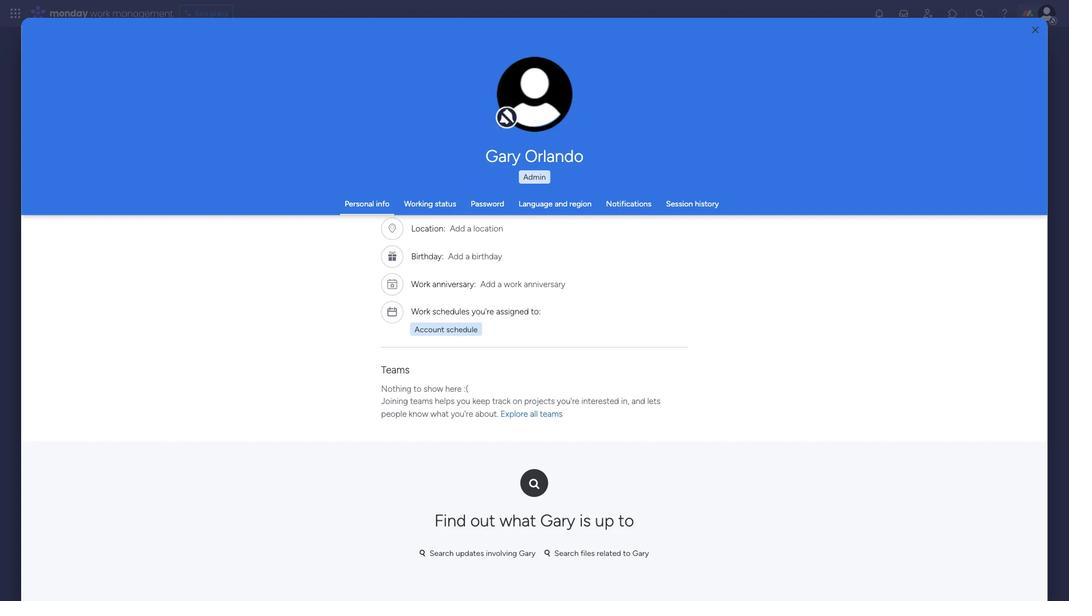 Task type: describe. For each thing, give the bounding box(es) containing it.
account
[[415, 325, 445, 334]]

admin
[[524, 172, 546, 182]]

help image
[[1000, 8, 1011, 19]]

1 vertical spatial to
[[619, 511, 635, 531]]

language and region link
[[519, 199, 592, 209]]

notifications
[[606, 199, 652, 209]]

helps
[[435, 397, 455, 407]]

plans
[[210, 9, 229, 18]]

gary up password link
[[486, 146, 521, 166]]

location: add a location
[[412, 224, 504, 234]]

working status
[[404, 199, 457, 209]]

work inside dialog
[[505, 279, 522, 289]]

dapulse board filter image
[[420, 550, 426, 558]]

about.
[[476, 409, 499, 419]]

1 horizontal spatial what
[[500, 511, 537, 531]]

management
[[112, 7, 173, 20]]

account schedule button
[[411, 323, 483, 336]]

personal info link
[[345, 199, 390, 209]]

info
[[376, 199, 390, 209]]

find
[[435, 511, 467, 531]]

all
[[531, 409, 538, 419]]

nothing to show here :(
[[382, 384, 469, 394]]

change
[[512, 100, 537, 109]]

is
[[580, 511, 592, 531]]

show
[[424, 384, 444, 394]]

1 vertical spatial you're
[[558, 397, 580, 407]]

work for work schedules you're assigned to:
[[412, 307, 431, 317]]

search for search updates involving gary
[[430, 549, 454, 559]]

lets
[[648, 397, 661, 407]]

find out what gary is up to
[[435, 511, 635, 531]]

a for birthday
[[466, 252, 470, 262]]

gary orlando button
[[382, 146, 688, 166]]

password
[[471, 199, 504, 209]]

change profile picture button
[[497, 57, 573, 133]]

1 horizontal spatial teams
[[540, 409, 563, 419]]

work anniversary: add a work anniversary
[[412, 279, 566, 289]]

status
[[435, 199, 457, 209]]

related
[[597, 549, 622, 559]]

monday
[[50, 7, 88, 20]]

search updates involving gary button
[[416, 545, 541, 563]]

search image
[[530, 480, 540, 488]]

what inside joining teams helps you keep track on projects you're interested in, and lets people know what you're about.
[[431, 409, 449, 419]]

profile
[[538, 100, 559, 109]]

explore all teams
[[501, 409, 563, 419]]

on
[[513, 397, 523, 407]]

people
[[382, 409, 407, 419]]

:(
[[464, 384, 469, 394]]

language
[[519, 199, 553, 209]]

0 vertical spatial work
[[90, 7, 110, 20]]

birthday:
[[412, 252, 444, 262]]

account schedule
[[415, 325, 478, 334]]

assigned
[[497, 307, 529, 317]]

gary inside button
[[519, 549, 536, 559]]

involving
[[486, 549, 518, 559]]

files
[[581, 549, 595, 559]]

location
[[474, 224, 504, 234]]

anniversary:
[[433, 279, 476, 289]]

birthday
[[472, 252, 503, 262]]

updates
[[456, 549, 485, 559]]

notifications link
[[606, 199, 652, 209]]

personal info
[[345, 199, 390, 209]]

change profile picture
[[512, 100, 559, 119]]

gary left is
[[541, 511, 576, 531]]

search updates involving gary
[[430, 549, 536, 559]]

work schedules you're assigned to:
[[412, 307, 541, 317]]

joining teams helps you keep track on projects you're interested in, and lets people know what you're about.
[[382, 397, 661, 419]]

notifications image
[[874, 8, 885, 19]]

invite members image
[[923, 8, 934, 19]]

search everything image
[[975, 8, 986, 19]]

out
[[471, 511, 496, 531]]

see plans
[[195, 9, 229, 18]]

2 vertical spatial you're
[[451, 409, 474, 419]]



Task type: vqa. For each thing, say whether or not it's contained in the screenshot.
what to the bottom
yes



Task type: locate. For each thing, give the bounding box(es) containing it.
schedules
[[433, 307, 470, 317]]

close image
[[1033, 26, 1039, 34]]

teams inside joining teams helps you keep track on projects you're interested in, and lets people know what you're about.
[[411, 397, 433, 407]]

working
[[404, 199, 433, 209]]

search files related to gary
[[555, 549, 650, 559]]

orlando
[[525, 146, 584, 166]]

1 vertical spatial work
[[412, 307, 431, 317]]

apps image
[[948, 8, 959, 19]]

session history
[[666, 199, 719, 209]]

teams button
[[382, 364, 410, 376]]

1 search from the left
[[430, 549, 454, 559]]

1 horizontal spatial and
[[632, 397, 646, 407]]

interested
[[582, 397, 620, 407]]

0 vertical spatial a
[[468, 224, 472, 234]]

search inside "search files related to gary" button
[[555, 549, 579, 559]]

teams up know
[[411, 397, 433, 407]]

language and region
[[519, 199, 592, 209]]

dapulse board filter image
[[545, 550, 551, 558]]

you
[[457, 397, 471, 407]]

teams down "projects"
[[540, 409, 563, 419]]

add down birthday
[[481, 279, 496, 289]]

teams
[[411, 397, 433, 407], [540, 409, 563, 419]]

search
[[430, 549, 454, 559], [555, 549, 579, 559]]

select product image
[[10, 8, 21, 19]]

2 work from the top
[[412, 307, 431, 317]]

to:
[[531, 307, 541, 317]]

search inside search updates involving gary button
[[430, 549, 454, 559]]

2 vertical spatial add
[[481, 279, 496, 289]]

session history link
[[666, 199, 719, 209]]

gary
[[486, 146, 521, 166], [541, 511, 576, 531], [519, 549, 536, 559], [633, 549, 650, 559]]

a left location
[[468, 224, 472, 234]]

2 vertical spatial a
[[498, 279, 502, 289]]

0 vertical spatial to
[[414, 384, 422, 394]]

0 horizontal spatial work
[[90, 7, 110, 20]]

explore all teams link
[[501, 409, 563, 419]]

gary right related
[[633, 549, 650, 559]]

what
[[431, 409, 449, 419], [500, 511, 537, 531]]

monday work management
[[50, 7, 173, 20]]

work down birthday: at the top of page
[[412, 279, 431, 289]]

0 vertical spatial teams
[[411, 397, 433, 407]]

to inside "search files related to gary" button
[[624, 549, 631, 559]]

a up assigned
[[498, 279, 502, 289]]

2 search from the left
[[555, 549, 579, 559]]

to right related
[[624, 549, 631, 559]]

password link
[[471, 199, 504, 209]]

you're right "projects"
[[558, 397, 580, 407]]

search right dapulse board filter image
[[555, 549, 579, 559]]

a
[[468, 224, 472, 234], [466, 252, 470, 262], [498, 279, 502, 289]]

0 horizontal spatial search
[[430, 549, 454, 559]]

birthday: add a birthday
[[412, 252, 503, 262]]

0 horizontal spatial and
[[555, 199, 568, 209]]

gary left dapulse board filter image
[[519, 549, 536, 559]]

in,
[[622, 397, 630, 407]]

projects
[[525, 397, 555, 407]]

keep
[[473, 397, 491, 407]]

0 horizontal spatial what
[[431, 409, 449, 419]]

1 horizontal spatial search
[[555, 549, 579, 559]]

1 vertical spatial a
[[466, 252, 470, 262]]

1 horizontal spatial work
[[505, 279, 522, 289]]

dialog
[[21, 18, 1048, 602]]

you're up schedule on the left bottom of the page
[[472, 307, 495, 317]]

add down location: add a location on the left top of the page
[[449, 252, 464, 262]]

to left show
[[414, 384, 422, 394]]

and left region
[[555, 199, 568, 209]]

add for add a birthday
[[449, 252, 464, 262]]

see
[[195, 9, 208, 18]]

1 vertical spatial what
[[500, 511, 537, 531]]

work for work anniversary: add a work anniversary
[[412, 279, 431, 289]]

work
[[90, 7, 110, 20], [505, 279, 522, 289]]

work up assigned
[[505, 279, 522, 289]]

a left birthday
[[466, 252, 470, 262]]

anniversary
[[524, 279, 566, 289]]

what down helps
[[431, 409, 449, 419]]

history
[[695, 199, 719, 209]]

work right monday
[[90, 7, 110, 20]]

see plans button
[[180, 5, 234, 22]]

and inside joining teams helps you keep track on projects you're interested in, and lets people know what you're about.
[[632, 397, 646, 407]]

you're down you
[[451, 409, 474, 419]]

0 horizontal spatial teams
[[411, 397, 433, 407]]

0 vertical spatial work
[[412, 279, 431, 289]]

gary orlando image
[[1039, 4, 1056, 22]]

session
[[666, 199, 693, 209]]

2 vertical spatial to
[[624, 549, 631, 559]]

1 vertical spatial teams
[[540, 409, 563, 419]]

1 vertical spatial work
[[505, 279, 522, 289]]

0 vertical spatial and
[[555, 199, 568, 209]]

0 vertical spatial add
[[450, 224, 466, 234]]

working status link
[[404, 199, 457, 209]]

0 vertical spatial you're
[[472, 307, 495, 317]]

search files related to gary button
[[541, 545, 654, 563]]

gary inside button
[[633, 549, 650, 559]]

schedule
[[447, 325, 478, 334]]

personal
[[345, 199, 374, 209]]

gary orlando
[[486, 146, 584, 166]]

location:
[[412, 224, 446, 234]]

teams
[[382, 364, 410, 376]]

and right in,
[[632, 397, 646, 407]]

work
[[412, 279, 431, 289], [412, 307, 431, 317]]

here
[[446, 384, 462, 394]]

add down status
[[450, 224, 466, 234]]

what right out
[[500, 511, 537, 531]]

1 vertical spatial and
[[632, 397, 646, 407]]

up
[[596, 511, 615, 531]]

add
[[450, 224, 466, 234], [449, 252, 464, 262], [481, 279, 496, 289]]

joining
[[382, 397, 408, 407]]

add for add a location
[[450, 224, 466, 234]]

nothing
[[382, 384, 412, 394]]

to right up at the bottom right
[[619, 511, 635, 531]]

to
[[414, 384, 422, 394], [619, 511, 635, 531], [624, 549, 631, 559]]

inbox image
[[899, 8, 910, 19]]

1 vertical spatial add
[[449, 252, 464, 262]]

track
[[493, 397, 511, 407]]

know
[[409, 409, 429, 419]]

explore
[[501, 409, 529, 419]]

a for location
[[468, 224, 472, 234]]

search right dapulse board filter icon
[[430, 549, 454, 559]]

you're
[[472, 307, 495, 317], [558, 397, 580, 407], [451, 409, 474, 419]]

dialog containing gary orlando
[[21, 18, 1048, 602]]

picture
[[524, 110, 546, 119]]

search for search files related to gary
[[555, 549, 579, 559]]

0 vertical spatial what
[[431, 409, 449, 419]]

work up the account at the bottom left of the page
[[412, 307, 431, 317]]

1 work from the top
[[412, 279, 431, 289]]

region
[[570, 199, 592, 209]]



